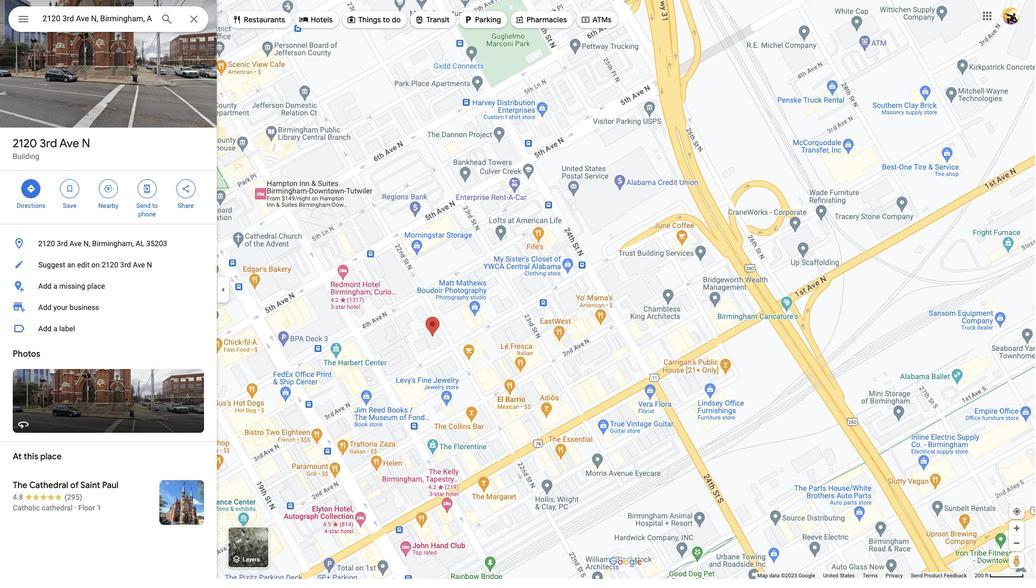 Task type: vqa. For each thing, say whether or not it's contained in the screenshot.
18 hr OPTION
no



Task type: locate. For each thing, give the bounding box(es) containing it.
1 horizontal spatial send
[[912, 573, 923, 579]]

4.8 stars 295 reviews image
[[13, 492, 82, 503]]

3rd inside 2120 3rd ave n building
[[40, 136, 57, 151]]

1 horizontal spatial place
[[87, 282, 105, 290]]

map
[[758, 573, 769, 579]]

0 vertical spatial to
[[383, 15, 390, 24]]

to up phone
[[152, 202, 158, 210]]

1 vertical spatial 3rd
[[57, 239, 68, 248]]

place down on
[[87, 282, 105, 290]]

cathedral
[[29, 480, 68, 491]]

a left missing
[[53, 282, 57, 290]]

(295)
[[65, 493, 82, 501]]

0 vertical spatial add
[[38, 282, 52, 290]]

add left label at the bottom
[[38, 324, 52, 333]]

0 vertical spatial 2120
[[13, 136, 37, 151]]

restaurants
[[244, 15, 285, 24]]

3rd inside button
[[120, 261, 131, 269]]

the cathedral of saint paul
[[13, 480, 119, 491]]

1 horizontal spatial n
[[147, 261, 152, 269]]

1 vertical spatial a
[[53, 324, 57, 333]]

states
[[840, 573, 855, 579]]

send product feedback
[[912, 573, 968, 579]]

0 vertical spatial n
[[82, 136, 90, 151]]

3rd for n,
[[57, 239, 68, 248]]

0 horizontal spatial 2120
[[13, 136, 37, 151]]

1 vertical spatial n
[[147, 261, 152, 269]]

2 add from the top
[[38, 303, 52, 312]]

send left the product
[[912, 573, 923, 579]]

2 vertical spatial add
[[38, 324, 52, 333]]

privacy button
[[886, 572, 904, 579]]

1 vertical spatial send
[[912, 573, 923, 579]]

building
[[13, 152, 39, 161]]

add left your
[[38, 303, 52, 312]]

2120 inside button
[[102, 261, 118, 269]]

 transit
[[415, 14, 450, 26]]

0 horizontal spatial n
[[82, 136, 90, 151]]

2120 up 'building'
[[13, 136, 37, 151]]

1 vertical spatial add
[[38, 303, 52, 312]]

birmingham,
[[92, 239, 134, 248]]

1 vertical spatial to
[[152, 202, 158, 210]]

none field inside 2120 3rd ave n, birmingham, al 35203 field
[[43, 12, 152, 25]]

1 vertical spatial ave
[[70, 239, 82, 248]]

None field
[[43, 12, 152, 25]]

things
[[358, 15, 381, 24]]


[[581, 14, 591, 26]]

3rd
[[40, 136, 57, 151], [57, 239, 68, 248], [120, 261, 131, 269]]

of
[[70, 480, 79, 491]]

add for add your business
[[38, 303, 52, 312]]

 parking
[[464, 14, 501, 26]]

ave up 
[[59, 136, 79, 151]]

ave inside 2120 3rd ave n building
[[59, 136, 79, 151]]


[[347, 14, 356, 26]]


[[181, 183, 191, 195]]

1 a from the top
[[53, 282, 57, 290]]

hotels
[[311, 15, 333, 24]]

send inside button
[[912, 573, 923, 579]]

·
[[74, 504, 76, 512]]

add a missing place button
[[0, 275, 217, 297]]

ave down al on the top left of page
[[133, 261, 145, 269]]

3 add from the top
[[38, 324, 52, 333]]

add
[[38, 282, 52, 290], [38, 303, 52, 312], [38, 324, 52, 333]]

paul
[[102, 480, 119, 491]]

send
[[136, 202, 151, 210], [912, 573, 923, 579]]

1 horizontal spatial to
[[383, 15, 390, 24]]

suggest an edit on 2120 3rd ave n button
[[0, 254, 217, 275]]

2120 inside 2120 3rd ave n building
[[13, 136, 37, 151]]

0 vertical spatial place
[[87, 282, 105, 290]]

phone
[[138, 211, 156, 218]]

terms
[[863, 573, 878, 579]]

send inside send to phone
[[136, 202, 151, 210]]

place
[[87, 282, 105, 290], [40, 451, 62, 462]]

your
[[53, 303, 68, 312]]

2 vertical spatial ave
[[133, 261, 145, 269]]

to inside  things to do
[[383, 15, 390, 24]]

place right the this
[[40, 451, 62, 462]]

show street view coverage image
[[1010, 553, 1025, 568]]

add a label
[[38, 324, 75, 333]]

2120 3rd ave n main content
[[0, 0, 217, 579]]


[[415, 14, 424, 26]]

to inside send to phone
[[152, 202, 158, 210]]

3rd inside 'button'
[[57, 239, 68, 248]]

a
[[53, 282, 57, 290], [53, 324, 57, 333]]

0 vertical spatial 3rd
[[40, 136, 57, 151]]

cathedral
[[42, 504, 73, 512]]

product
[[925, 573, 943, 579]]

0 vertical spatial a
[[53, 282, 57, 290]]

0 vertical spatial send
[[136, 202, 151, 210]]

add down suggest
[[38, 282, 52, 290]]

200 ft
[[976, 573, 989, 579]]

1 horizontal spatial 2120
[[38, 239, 55, 248]]

share
[[178, 202, 194, 210]]

4.8
[[13, 493, 23, 501]]

google
[[799, 573, 816, 579]]

ave left 'n,'
[[70, 239, 82, 248]]

1 vertical spatial 2120
[[38, 239, 55, 248]]

2 horizontal spatial 2120
[[102, 261, 118, 269]]

ave for n
[[59, 136, 79, 151]]

2120 for n
[[13, 136, 37, 151]]

business
[[70, 303, 99, 312]]

2 vertical spatial 2120
[[102, 261, 118, 269]]

suggest an edit on 2120 3rd ave n
[[38, 261, 152, 269]]

 atms
[[581, 14, 612, 26]]

zoom in image
[[1014, 524, 1022, 532]]

this
[[24, 451, 38, 462]]

0 horizontal spatial place
[[40, 451, 62, 462]]

1
[[97, 504, 101, 512]]

to left 'do'
[[383, 15, 390, 24]]

ave inside button
[[133, 261, 145, 269]]

missing
[[59, 282, 85, 290]]

a left label at the bottom
[[53, 324, 57, 333]]

ave inside 'button'
[[70, 239, 82, 248]]

send up phone
[[136, 202, 151, 210]]

n
[[82, 136, 90, 151], [147, 261, 152, 269]]

2120 right on
[[102, 261, 118, 269]]

2 a from the top
[[53, 324, 57, 333]]

2120
[[13, 136, 37, 151], [38, 239, 55, 248], [102, 261, 118, 269]]

transit
[[427, 15, 450, 24]]

0 vertical spatial ave
[[59, 136, 79, 151]]

layers
[[243, 556, 260, 563]]

footer containing map data ©2023 google
[[758, 572, 976, 579]]

at
[[13, 451, 22, 462]]

data
[[770, 573, 780, 579]]

0 horizontal spatial send
[[136, 202, 151, 210]]

1 add from the top
[[38, 282, 52, 290]]

0 horizontal spatial to
[[152, 202, 158, 210]]

2120 inside 'button'
[[38, 239, 55, 248]]

footer
[[758, 572, 976, 579]]

add for add a missing place
[[38, 282, 52, 290]]

on
[[91, 261, 100, 269]]

to
[[383, 15, 390, 24], [152, 202, 158, 210]]

 hotels
[[299, 14, 333, 26]]

al
[[136, 239, 145, 248]]

at this place
[[13, 451, 62, 462]]

2120 up suggest
[[38, 239, 55, 248]]

n inside button
[[147, 261, 152, 269]]

2 vertical spatial 3rd
[[120, 261, 131, 269]]



Task type: describe. For each thing, give the bounding box(es) containing it.
2120 3rd ave n, birmingham, al 35203 button
[[0, 233, 217, 254]]

united
[[824, 573, 839, 579]]

©2023
[[782, 573, 798, 579]]

a for missing
[[53, 282, 57, 290]]

catholic cathedral · floor 1
[[13, 504, 101, 512]]

footer inside the google maps element
[[758, 572, 976, 579]]

feedback
[[945, 573, 968, 579]]

add your business link
[[0, 297, 217, 318]]

200
[[976, 573, 984, 579]]

floor
[[78, 504, 95, 512]]

saint
[[80, 480, 100, 491]]

google maps element
[[0, 0, 1036, 579]]

actions for 2120 3rd ave n region
[[0, 171, 217, 224]]

ave for n,
[[70, 239, 82, 248]]

save
[[63, 202, 77, 210]]

catholic
[[13, 504, 40, 512]]

edit
[[77, 261, 90, 269]]

add a missing place
[[38, 282, 105, 290]]

 things to do
[[347, 14, 401, 26]]

add your business
[[38, 303, 99, 312]]

label
[[59, 324, 75, 333]]


[[65, 183, 75, 195]]

2120 3rd Ave N, Birmingham, AL 35203 field
[[9, 6, 208, 32]]

35203
[[146, 239, 167, 248]]


[[142, 183, 152, 195]]

directions
[[17, 202, 45, 210]]

zoom out image
[[1014, 539, 1022, 547]]

send for send to phone
[[136, 202, 151, 210]]

send for send product feedback
[[912, 573, 923, 579]]

google account: ben nelson  
(ben.nelson1980@gmail.com) image
[[1003, 7, 1020, 24]]

200 ft button
[[976, 573, 1025, 579]]


[[515, 14, 525, 26]]

photos
[[13, 349, 40, 359]]

a for label
[[53, 324, 57, 333]]


[[17, 12, 30, 27]]

place inside button
[[87, 282, 105, 290]]

 button
[[9, 6, 38, 34]]


[[104, 183, 113, 195]]

2120 for n,
[[38, 239, 55, 248]]

2120 3rd ave n, birmingham, al 35203
[[38, 239, 167, 248]]

add for add a label
[[38, 324, 52, 333]]

terms button
[[863, 572, 878, 579]]

add a label button
[[0, 318, 217, 339]]

3rd for n
[[40, 136, 57, 151]]

n inside 2120 3rd ave n building
[[82, 136, 90, 151]]

an
[[67, 261, 75, 269]]

n,
[[84, 239, 90, 248]]

 restaurants
[[232, 14, 285, 26]]

nearby
[[98, 202, 119, 210]]

suggest
[[38, 261, 65, 269]]

map data ©2023 google
[[758, 573, 816, 579]]

 pharmacies
[[515, 14, 567, 26]]


[[464, 14, 473, 26]]

collapse side panel image
[[217, 284, 229, 295]]


[[299, 14, 309, 26]]

send product feedback button
[[912, 572, 968, 579]]

pharmacies
[[527, 15, 567, 24]]

2120 3rd ave n building
[[13, 136, 90, 161]]

send to phone
[[136, 202, 158, 218]]

atms
[[593, 15, 612, 24]]

privacy
[[886, 573, 904, 579]]

ft
[[986, 573, 989, 579]]


[[232, 14, 242, 26]]

united states button
[[824, 572, 855, 579]]

parking
[[475, 15, 501, 24]]


[[26, 183, 36, 195]]

united states
[[824, 573, 855, 579]]

show your location image
[[1013, 507, 1023, 516]]

do
[[392, 15, 401, 24]]

the
[[13, 480, 27, 491]]

 search field
[[9, 6, 208, 34]]

1 vertical spatial place
[[40, 451, 62, 462]]



